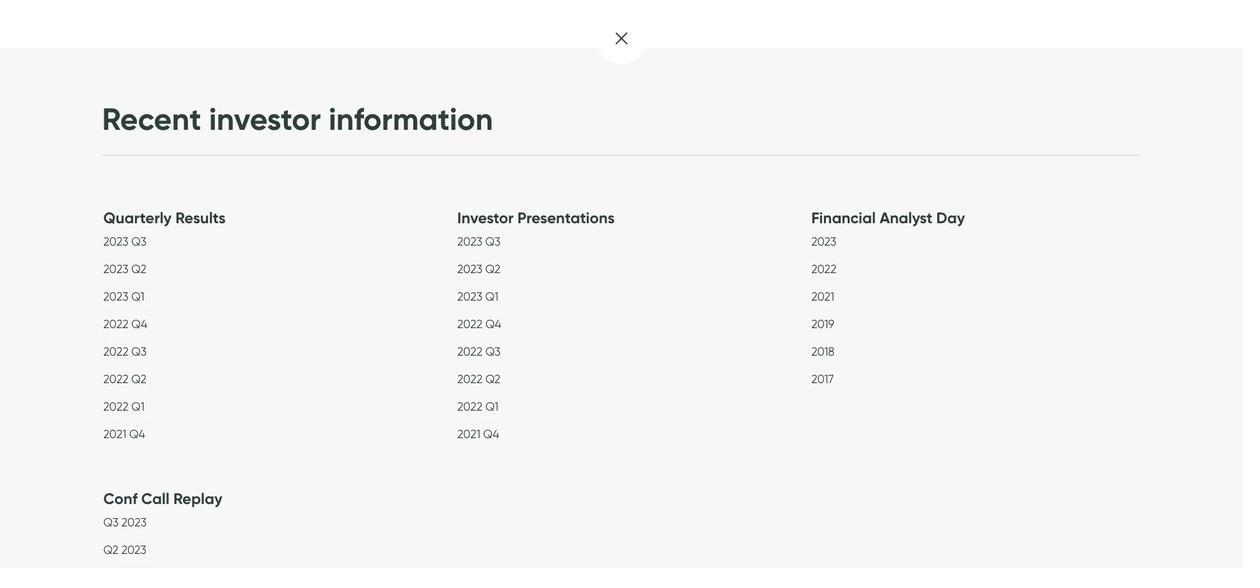 Task type: describe. For each thing, give the bounding box(es) containing it.
2021 link
[[812, 289, 835, 307]]

conf
[[103, 489, 137, 508]]

quarterly results
[[103, 208, 226, 227]]

2018 link
[[812, 344, 835, 362]]

investor
[[458, 208, 514, 227]]

q2 for investor presentations 2023 q2 link
[[486, 262, 501, 276]]

2022 q3 for investor presentations
[[458, 344, 501, 358]]

analyst
[[880, 208, 933, 227]]

2022 q3 link for investor
[[458, 344, 501, 362]]

2021 q4 link for investor presentations
[[458, 427, 500, 444]]

2018
[[812, 344, 835, 358]]

q2 for 2022 q2 link associated with investor
[[486, 372, 501, 386]]

q2 for quarterly results's 2023 q2 link
[[131, 262, 147, 276]]

2017 link
[[812, 372, 834, 389]]

q2 2023 link
[[103, 543, 147, 560]]

2022 for 2022 q3 link associated with quarterly
[[103, 344, 129, 358]]

financial analyst day
[[812, 208, 966, 227]]

2022 q2 for quarterly results
[[103, 372, 147, 386]]

2022 q3 for quarterly results
[[103, 344, 147, 358]]

2022 q3 link for quarterly
[[103, 344, 147, 362]]

2022 q4 for investor
[[458, 317, 502, 331]]

q3 2023 link
[[103, 515, 147, 533]]

recent investor information
[[102, 100, 493, 138]]

conf call replay
[[103, 489, 223, 508]]

q3 for 2022 q3 link associated with quarterly
[[131, 344, 147, 358]]

2023 q2 for investor presentations
[[458, 262, 501, 276]]

2023 q3 for investor presentations
[[458, 234, 501, 248]]

quarterly
[[103, 208, 172, 227]]

2023 q3 link for investor
[[458, 234, 501, 252]]

2022 q4 link for quarterly
[[103, 317, 147, 334]]

q3 for "2023 q3" link for investor
[[486, 234, 501, 248]]

2022 q2 for investor presentations
[[458, 372, 501, 386]]

2019
[[812, 317, 835, 331]]

2022 q4 for quarterly
[[103, 317, 147, 331]]

q3 2023
[[103, 515, 147, 530]]

q2 2023
[[103, 543, 147, 557]]

2017
[[812, 372, 834, 386]]

presentations
[[518, 208, 615, 227]]

2021 q4 for investor presentations
[[458, 427, 500, 441]]

q2 for quarterly 2022 q2 link
[[131, 372, 147, 386]]

investor presentations
[[458, 208, 615, 227]]

2022 for 2022 q1 link related to investor presentations
[[458, 399, 483, 414]]



Task type: vqa. For each thing, say whether or not it's contained in the screenshot.
Q2 associated with Investor's 2022 Q2 link
yes



Task type: locate. For each thing, give the bounding box(es) containing it.
0 horizontal spatial 2023 q3 link
[[103, 234, 147, 252]]

1 2022 q3 from the left
[[103, 344, 147, 358]]

2021 q4 link
[[103, 427, 145, 444], [458, 427, 500, 444]]

q1
[[131, 289, 145, 303], [486, 289, 499, 303], [131, 399, 145, 414], [486, 399, 499, 414]]

2023 q3 down quarterly at top left
[[103, 234, 147, 248]]

1 2022 q4 from the left
[[103, 317, 147, 331]]

2023
[[103, 234, 129, 248], [458, 234, 483, 248], [812, 234, 837, 248], [103, 262, 129, 276], [458, 262, 483, 276], [103, 289, 129, 303], [458, 289, 483, 303], [121, 515, 147, 530], [121, 543, 147, 557]]

2 horizontal spatial 2021
[[812, 289, 835, 303]]

2023 q1 link for investor presentations
[[458, 289, 499, 307]]

2 2022 q3 from the left
[[458, 344, 501, 358]]

2022 q2 link for quarterly
[[103, 372, 147, 389]]

q4
[[131, 317, 147, 331], [486, 317, 502, 331], [129, 427, 145, 441], [484, 427, 500, 441]]

2022 for investor '2022 q4' link
[[458, 317, 483, 331]]

2022 q4
[[103, 317, 147, 331], [458, 317, 502, 331]]

day
[[937, 208, 966, 227]]

2023 q2
[[103, 262, 147, 276], [458, 262, 501, 276]]

2023 q2 link for quarterly results
[[103, 262, 147, 279]]

0 horizontal spatial 2023 q2
[[103, 262, 147, 276]]

2022 q4 link
[[103, 317, 147, 334], [458, 317, 502, 334]]

1 horizontal spatial 2023 q1
[[458, 289, 499, 303]]

2023 q1 for quarterly results
[[103, 289, 145, 303]]

2023 q3
[[103, 234, 147, 248], [458, 234, 501, 248]]

1 horizontal spatial 2022 q4 link
[[458, 317, 502, 334]]

1 horizontal spatial 2022 q4
[[458, 317, 502, 331]]

q3 for "2023 q3" link related to quarterly
[[131, 234, 147, 248]]

2021 for quarterly results
[[103, 427, 126, 441]]

1 horizontal spatial 2022 q2 link
[[458, 372, 501, 389]]

0 horizontal spatial 2022 q4
[[103, 317, 147, 331]]

2022 for '2022 q4' link corresponding to quarterly
[[103, 317, 129, 331]]

2023 q1 for investor presentations
[[458, 289, 499, 303]]

0 horizontal spatial 2023 q1
[[103, 289, 145, 303]]

2022 q1 for quarterly results
[[103, 399, 145, 414]]

2022 q1 link for quarterly results
[[103, 399, 145, 417]]

1 horizontal spatial 2022 q1 link
[[458, 399, 499, 417]]

1 horizontal spatial 2021 q4
[[458, 427, 500, 441]]

1 horizontal spatial 2022 q3 link
[[458, 344, 501, 362]]

q3 for investor 2022 q3 link
[[486, 344, 501, 358]]

2022 for investor 2022 q3 link
[[458, 344, 483, 358]]

2 2022 q3 link from the left
[[458, 344, 501, 362]]

results
[[176, 208, 226, 227]]

2022 for 2022 q1 link for quarterly results
[[103, 399, 129, 414]]

2021 for investor presentations
[[458, 427, 481, 441]]

2 2022 q2 from the left
[[458, 372, 501, 386]]

2023 q3 link
[[103, 234, 147, 252], [458, 234, 501, 252]]

1 horizontal spatial 2023 q3 link
[[458, 234, 501, 252]]

1 2022 q2 link from the left
[[103, 372, 147, 389]]

2022 q1 for investor presentations
[[458, 399, 499, 414]]

1 horizontal spatial 2021 q4 link
[[458, 427, 500, 444]]

2023 q2 down quarterly at top left
[[103, 262, 147, 276]]

0 horizontal spatial 2021
[[103, 427, 126, 441]]

2023 link
[[812, 234, 837, 252]]

2023 q3 down investor
[[458, 234, 501, 248]]

2022 q3
[[103, 344, 147, 358], [458, 344, 501, 358]]

1 horizontal spatial 2022 q3
[[458, 344, 501, 358]]

2 2021 q4 from the left
[[458, 427, 500, 441]]

2 2023 q1 link from the left
[[458, 289, 499, 307]]

1 2023 q2 link from the left
[[103, 262, 147, 279]]

1 horizontal spatial 2023 q3
[[458, 234, 501, 248]]

2 2023 q3 from the left
[[458, 234, 501, 248]]

2022 q2 link
[[103, 372, 147, 389], [458, 372, 501, 389]]

2022 q2 link for investor
[[458, 372, 501, 389]]

2 2022 q2 link from the left
[[458, 372, 501, 389]]

2022 q1 link for investor presentations
[[458, 399, 499, 417]]

2023 q1
[[103, 289, 145, 303], [458, 289, 499, 303]]

2021 q4 for quarterly results
[[103, 427, 145, 441]]

0 horizontal spatial 2022 q1
[[103, 399, 145, 414]]

2 2023 q1 from the left
[[458, 289, 499, 303]]

financial
[[812, 208, 876, 227]]

q2
[[131, 262, 147, 276], [486, 262, 501, 276], [131, 372, 147, 386], [486, 372, 501, 386], [103, 543, 119, 557]]

2023 q3 for quarterly results
[[103, 234, 147, 248]]

0 horizontal spatial 2022 q3
[[103, 344, 147, 358]]

0 horizontal spatial 2023 q3
[[103, 234, 147, 248]]

2023 q2 link down investor
[[458, 262, 501, 279]]

1 horizontal spatial 2021
[[458, 427, 481, 441]]

2022 link
[[812, 262, 837, 279]]

investor
[[209, 100, 321, 138]]

2023 q2 link down quarterly at top left
[[103, 262, 147, 279]]

1 horizontal spatial 2023 q1 link
[[458, 289, 499, 307]]

2 2023 q2 from the left
[[458, 262, 501, 276]]

2021
[[812, 289, 835, 303], [103, 427, 126, 441], [458, 427, 481, 441]]

call
[[141, 489, 170, 508]]

q3
[[131, 234, 147, 248], [486, 234, 501, 248], [131, 344, 147, 358], [486, 344, 501, 358], [103, 515, 119, 530]]

1 2022 q1 link from the left
[[103, 399, 145, 417]]

2022 q3 link
[[103, 344, 147, 362], [458, 344, 501, 362]]

1 2023 q2 from the left
[[103, 262, 147, 276]]

0 horizontal spatial 2022 q3 link
[[103, 344, 147, 362]]

2023 q3 link for quarterly
[[103, 234, 147, 252]]

2 2022 q1 link from the left
[[458, 399, 499, 417]]

0 horizontal spatial 2023 q1 link
[[103, 289, 145, 307]]

0 horizontal spatial 2022 q2 link
[[103, 372, 147, 389]]

1 2021 q4 link from the left
[[103, 427, 145, 444]]

2023 q2 down investor
[[458, 262, 501, 276]]

2023 q3 link down investor
[[458, 234, 501, 252]]

2022
[[812, 262, 837, 276], [103, 317, 129, 331], [458, 317, 483, 331], [103, 344, 129, 358], [458, 344, 483, 358], [103, 372, 129, 386], [458, 372, 483, 386], [103, 399, 129, 414], [458, 399, 483, 414]]

1 2021 q4 from the left
[[103, 427, 145, 441]]

2 2023 q2 link from the left
[[458, 262, 501, 279]]

1 horizontal spatial 2022 q2
[[458, 372, 501, 386]]

2019 link
[[812, 317, 835, 334]]

recent
[[102, 100, 201, 138]]

1 2023 q3 from the left
[[103, 234, 147, 248]]

2021 q4
[[103, 427, 145, 441], [458, 427, 500, 441]]

replay
[[173, 489, 223, 508]]

0 horizontal spatial 2022 q4 link
[[103, 317, 147, 334]]

2 2022 q4 from the left
[[458, 317, 502, 331]]

2 2022 q1 from the left
[[458, 399, 499, 414]]

1 2023 q3 link from the left
[[103, 234, 147, 252]]

2 2023 q3 link from the left
[[458, 234, 501, 252]]

2022 q4 link for investor
[[458, 317, 502, 334]]

1 2023 q1 link from the left
[[103, 289, 145, 307]]

1 horizontal spatial 2023 q2
[[458, 262, 501, 276]]

0 horizontal spatial 2023 q2 link
[[103, 262, 147, 279]]

1 horizontal spatial 2023 q2 link
[[458, 262, 501, 279]]

2023 q2 for quarterly results
[[103, 262, 147, 276]]

1 2022 q4 link from the left
[[103, 317, 147, 334]]

2022 q2
[[103, 372, 147, 386], [458, 372, 501, 386]]

1 2022 q1 from the left
[[103, 399, 145, 414]]

1 horizontal spatial 2022 q1
[[458, 399, 499, 414]]

2023 q1 link
[[103, 289, 145, 307], [458, 289, 499, 307]]

0 horizontal spatial 2021 q4
[[103, 427, 145, 441]]

2021 q4 link for quarterly results
[[103, 427, 145, 444]]

2022 q1 link
[[103, 399, 145, 417], [458, 399, 499, 417]]

2023 q2 link for investor presentations
[[458, 262, 501, 279]]

2023 q3 link down quarterly at top left
[[103, 234, 147, 252]]

1 2022 q3 link from the left
[[103, 344, 147, 362]]

2 2021 q4 link from the left
[[458, 427, 500, 444]]

0 horizontal spatial 2022 q2
[[103, 372, 147, 386]]

2023 q1 link for quarterly results
[[103, 289, 145, 307]]

0 horizontal spatial 2021 q4 link
[[103, 427, 145, 444]]

information
[[329, 100, 493, 138]]

2023 q2 link
[[103, 262, 147, 279], [458, 262, 501, 279]]

1 2023 q1 from the left
[[103, 289, 145, 303]]

1 2022 q2 from the left
[[103, 372, 147, 386]]

0 horizontal spatial 2022 q1 link
[[103, 399, 145, 417]]

2022 q1
[[103, 399, 145, 414], [458, 399, 499, 414]]

2 2022 q4 link from the left
[[458, 317, 502, 334]]



